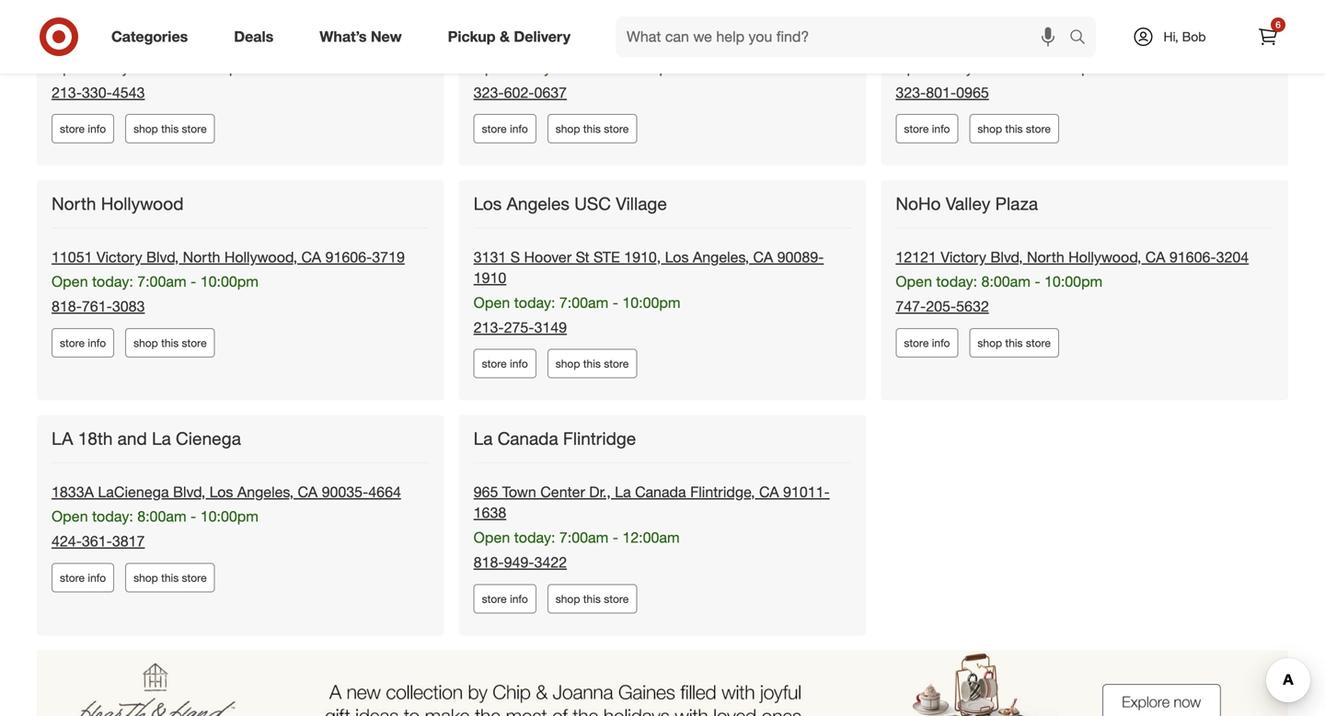 Task type: vqa. For each thing, say whether or not it's contained in the screenshot.
immersive within the BEATS' CUSTOM ACOUSTIC PLATFORM delivers rich, immersive sound whether you're listening to music or taking calls.
no



Task type: describe. For each thing, give the bounding box(es) containing it.
s.
[[933, 34, 945, 52]]

store info for 818-761-3083
[[60, 336, 106, 350]]

1910,
[[624, 248, 661, 266]]

2909
[[1238, 34, 1271, 52]]

213- inside 3131 s hoover st ste 1910, los angeles, ca 90089- 1910 open today: 7:00am - 10:00pm 213-275-3149
[[474, 319, 504, 337]]

store up flintridge
[[604, 357, 629, 371]]

today: inside 3131 s hoover st ste 1910, los angeles, ca 90089- 1910 open today: 7:00am - 10:00pm 213-275-3149
[[514, 294, 555, 312]]

beverly
[[511, 34, 560, 52]]

424-361-3817 link
[[52, 533, 145, 551]]

761-
[[82, 298, 112, 316]]

ca inside '735 s figueroa st, los angeles, ca 90017-2571 open today: 7:00am - 9:00pm 213-330-4543'
[[265, 34, 285, 52]]

canada inside 965 town center dr., la canada flintridge, ca 91011- 1638 open today: 7:00am - 12:00am 818-949-3422
[[635, 484, 686, 501]]

747-205-5632 link
[[896, 298, 989, 316]]

shop for 818-761-3083
[[134, 336, 158, 350]]

- inside 3131 s hoover st ste 1910, los angeles, ca 90089- 1910 open today: 7:00am - 10:00pm 213-275-3149
[[613, 294, 618, 312]]

shop for 424-361-3817
[[134, 571, 158, 585]]

1833a
[[52, 484, 94, 501]]

shop this store button for 818-949-3422
[[547, 585, 637, 614]]

hollywood, for north hollywood
[[224, 248, 297, 266]]

shop this store for 818-761-3083
[[134, 336, 207, 350]]

91606- for north hollywood
[[325, 248, 372, 266]]

ste inside 8480 beverly blvd ste 1a, los angeles, ca 90048-3414 open today: 8:00am - 10:00pm 323-602-0637
[[597, 34, 619, 52]]

361-
[[82, 533, 112, 551]]

la up 965
[[474, 429, 493, 450]]

205-
[[926, 298, 956, 316]]

ave,
[[1005, 34, 1032, 52]]

8480 beverly blvd ste 1a, los angeles, ca 90048-3414 link
[[474, 34, 840, 52]]

a,
[[1062, 34, 1075, 52]]

5632
[[956, 298, 989, 316]]

usc
[[574, 193, 611, 215]]

3149
[[534, 319, 567, 337]]

12:00am
[[623, 529, 680, 547]]

valley
[[946, 193, 991, 215]]

info for 1302 s. la brea ave, ste a, los angeles, ca 90019-2909 open today: 8:00am - 10:00pm 323-801-0965
[[932, 122, 950, 136]]

north for north hollywood
[[183, 248, 220, 266]]

los inside 8480 beverly blvd ste 1a, los angeles, ca 90048-3414 open today: 8:00am - 10:00pm 323-602-0637
[[648, 34, 672, 52]]

and
[[118, 429, 147, 450]]

11051 victory blvd, north hollywood, ca 91606-3719 link
[[52, 248, 405, 266]]

3204
[[1216, 248, 1249, 266]]

store down "12121 victory blvd, north hollywood, ca 91606-3204 open today: 8:00am - 10:00pm 747-205-5632"
[[1026, 336, 1051, 350]]

noho valley plaza
[[896, 193, 1038, 215]]

store down 1833a lacienega blvd, los angeles, ca 90035-4664 open today: 8:00am - 10:00pm 424-361-3817
[[182, 571, 207, 585]]

shop this store for 323-801-0965
[[978, 122, 1051, 136]]

what's
[[320, 28, 367, 46]]

shop for 323-801-0965
[[978, 122, 1002, 136]]

store down 761- on the top of page
[[60, 336, 85, 350]]

hoover
[[524, 248, 572, 266]]

3422
[[534, 554, 567, 572]]

hollywood
[[101, 193, 184, 215]]

shop this store for 323-602-0637
[[556, 122, 629, 136]]

ca inside 965 town center dr., la canada flintridge, ca 91011- 1638 open today: 7:00am - 12:00am 818-949-3422
[[759, 484, 779, 501]]

open inside "12121 victory blvd, north hollywood, ca 91606-3204 open today: 8:00am - 10:00pm 747-205-5632"
[[896, 273, 932, 291]]

store info link for 8480 beverly blvd ste 1a, los angeles, ca 90048-3414 open today: 8:00am - 10:00pm 323-602-0637
[[474, 114, 536, 144]]

ca inside 11051 victory blvd, north hollywood, ca 91606-3719 open today: 7:00am - 10:00pm 818-761-3083
[[301, 248, 321, 266]]

store info for 323-602-0637
[[482, 122, 528, 136]]

town
[[502, 484, 536, 501]]

la
[[52, 429, 73, 450]]

bob
[[1182, 29, 1206, 45]]

shop this store for 213-275-3149
[[556, 357, 629, 371]]

store info link for 3131 s hoover st ste 1910, los angeles, ca 90089- 1910 open today: 7:00am - 10:00pm 213-275-3149
[[474, 349, 536, 379]]

blvd, for noho valley plaza
[[991, 248, 1023, 266]]

90019-
[[1192, 34, 1238, 52]]

shop this store button for 213-275-3149
[[547, 349, 637, 379]]

1910
[[474, 269, 506, 287]]

hi,
[[1164, 29, 1179, 45]]

8480 beverly blvd ste 1a, los angeles, ca 90048-3414 open today: 8:00am - 10:00pm 323-602-0637
[[474, 34, 840, 102]]

what's new
[[320, 28, 402, 46]]

323-602-0637 link
[[474, 84, 567, 102]]

store down 12:00am
[[604, 593, 629, 606]]

store down 801-
[[904, 122, 929, 136]]

flintridge,
[[690, 484, 755, 501]]

shop for 818-949-3422
[[556, 593, 580, 606]]

3131
[[474, 248, 506, 266]]

8:00am inside 8480 beverly blvd ste 1a, los angeles, ca 90048-3414 open today: 8:00am - 10:00pm 323-602-0637
[[559, 59, 609, 77]]

store down the 1302 s. la brea ave, ste a, los angeles, ca 90019-2909 open today: 8:00am - 10:00pm 323-801-0965
[[1026, 122, 1051, 136]]

angeles, inside 1833a lacienega blvd, los angeles, ca 90035-4664 open today: 8:00am - 10:00pm 424-361-3817
[[237, 484, 294, 501]]

What can we help you find? suggestions appear below search field
[[616, 17, 1074, 57]]

los inside '735 s figueroa st, los angeles, ca 90017-2571 open today: 7:00am - 9:00pm 213-330-4543'
[[177, 34, 201, 52]]

search
[[1061, 30, 1105, 47]]

6
[[1276, 19, 1281, 30]]

213-275-3149 link
[[474, 319, 567, 337]]

275-
[[504, 319, 534, 337]]

801-
[[926, 84, 956, 102]]

village
[[616, 193, 667, 215]]

1302 s. la brea ave, ste a, los angeles, ca 90019-2909 open today: 8:00am - 10:00pm 323-801-0965
[[896, 34, 1271, 102]]

info for 3131 s hoover st ste 1910, los angeles, ca 90089- 1910 open today: 7:00am - 10:00pm 213-275-3149
[[510, 357, 528, 371]]

flintridge
[[563, 429, 636, 450]]

hollywood, for noho valley plaza
[[1069, 248, 1142, 266]]

818- inside 11051 victory blvd, north hollywood, ca 91606-3719 open today: 7:00am - 10:00pm 818-761-3083
[[52, 298, 82, 316]]

11051 victory blvd, north hollywood, ca 91606-3719 open today: 7:00am - 10:00pm 818-761-3083
[[52, 248, 405, 316]]

3131 s hoover st ste 1910, los angeles, ca 90089- 1910 link
[[474, 248, 824, 287]]

1638
[[474, 505, 506, 523]]

shop this store button for 323-801-0965
[[970, 114, 1059, 144]]

949-
[[504, 554, 534, 572]]

3817
[[112, 533, 145, 551]]

2571
[[336, 34, 368, 52]]

angeles, inside '735 s figueroa st, los angeles, ca 90017-2571 open today: 7:00am - 9:00pm 213-330-4543'
[[205, 34, 261, 52]]

- inside "12121 victory blvd, north hollywood, ca 91606-3204 open today: 8:00am - 10:00pm 747-205-5632"
[[1035, 273, 1041, 291]]

0 horizontal spatial canada
[[498, 429, 558, 450]]

st,
[[155, 34, 173, 52]]

7:00am inside 11051 victory blvd, north hollywood, ca 91606-3719 open today: 7:00am - 10:00pm 818-761-3083
[[137, 273, 186, 291]]

los inside 1833a lacienega blvd, los angeles, ca 90035-4664 open today: 8:00am - 10:00pm 424-361-3817
[[209, 484, 233, 501]]

los angeles usc village link
[[474, 193, 671, 215]]

la canada flintridge link
[[474, 429, 640, 450]]

213-330-4543 link
[[52, 84, 145, 102]]

store info for 747-205-5632
[[904, 336, 950, 350]]

12121
[[896, 248, 937, 266]]

10:00pm inside the 1302 s. la brea ave, ste a, los angeles, ca 90019-2909 open today: 8:00am - 10:00pm 323-801-0965
[[1045, 59, 1103, 77]]

11051
[[52, 248, 92, 266]]

store info link for 965 town center dr., la canada flintridge, ca 91011- 1638 open today: 7:00am - 12:00am 818-949-3422
[[474, 585, 536, 614]]

north hollywood link
[[52, 193, 187, 215]]

victory for hollywood
[[97, 248, 142, 266]]

330-
[[82, 84, 112, 102]]

ste
[[594, 248, 620, 266]]

&
[[500, 28, 510, 46]]

today: inside 8480 beverly blvd ste 1a, los angeles, ca 90048-3414 open today: 8:00am - 10:00pm 323-602-0637
[[514, 59, 555, 77]]

pickup
[[448, 28, 496, 46]]

this for 424-361-3817
[[161, 571, 179, 585]]

3131 s hoover st ste 1910, los angeles, ca 90089- 1910 open today: 7:00am - 10:00pm 213-275-3149
[[474, 248, 824, 337]]

today: inside the 1302 s. la brea ave, ste a, los angeles, ca 90019-2909 open today: 8:00am - 10:00pm 323-801-0965
[[936, 59, 978, 77]]

info for 8480 beverly blvd ste 1a, los angeles, ca 90048-3414 open today: 8:00am - 10:00pm 323-602-0637
[[510, 122, 528, 136]]

18th
[[78, 429, 113, 450]]

90035-
[[322, 484, 368, 501]]

9:00pm
[[200, 59, 250, 77]]

store info for 323-801-0965
[[904, 122, 950, 136]]

818-949-3422 link
[[474, 554, 567, 572]]

424-
[[52, 533, 82, 551]]

plaza
[[996, 193, 1038, 215]]

info for 1833a lacienega blvd, los angeles, ca 90035-4664 open today: 8:00am - 10:00pm 424-361-3817
[[88, 571, 106, 585]]

store down '949-'
[[482, 593, 507, 606]]

shop this store button for 818-761-3083
[[125, 328, 215, 358]]

north hollywood
[[52, 193, 184, 215]]

90017-
[[289, 34, 336, 52]]

this for 818-761-3083
[[161, 336, 179, 350]]

10:00pm inside 1833a lacienega blvd, los angeles, ca 90035-4664 open today: 8:00am - 10:00pm 424-361-3817
[[200, 508, 259, 526]]

12121 victory blvd, north hollywood, ca 91606-3204 link
[[896, 248, 1249, 266]]

10:00pm inside 11051 victory blvd, north hollywood, ca 91606-3719 open today: 7:00am - 10:00pm 818-761-3083
[[200, 273, 259, 291]]

store down 11051 victory blvd, north hollywood, ca 91606-3719 open today: 7:00am - 10:00pm 818-761-3083 at the top left of the page
[[182, 336, 207, 350]]

la inside 965 town center dr., la canada flintridge, ca 91011- 1638 open today: 7:00am - 12:00am 818-949-3422
[[615, 484, 631, 501]]

323-801-0965 link
[[896, 84, 989, 102]]

91011-
[[783, 484, 830, 501]]

today: inside "12121 victory blvd, north hollywood, ca 91606-3204 open today: 8:00am - 10:00pm 747-205-5632"
[[936, 273, 978, 291]]

this for 213-330-4543
[[161, 122, 179, 136]]

91606- for noho valley plaza
[[1170, 248, 1216, 266]]

ca inside 1833a lacienega blvd, los angeles, ca 90035-4664 open today: 8:00am - 10:00pm 424-361-3817
[[298, 484, 318, 501]]

735 s figueroa st, los angeles, ca 90017-2571 open today: 7:00am - 9:00pm 213-330-4543
[[52, 34, 368, 102]]

today: inside 1833a lacienega blvd, los angeles, ca 90035-4664 open today: 8:00am - 10:00pm 424-361-3817
[[92, 508, 133, 526]]

shop this store button for 747-205-5632
[[970, 328, 1059, 358]]

brea
[[970, 34, 1001, 52]]

store info link for 735 s figueroa st, los angeles, ca 90017-2571 open today: 7:00am - 9:00pm 213-330-4543
[[52, 114, 114, 144]]

figueroa
[[94, 34, 151, 52]]

advertisement region
[[37, 651, 1289, 717]]

shop this store button for 323-602-0637
[[547, 114, 637, 144]]



Task type: locate. For each thing, give the bounding box(es) containing it.
818-
[[52, 298, 82, 316], [474, 554, 504, 572]]

0 vertical spatial 213-
[[52, 84, 82, 102]]

store down 330-
[[60, 122, 85, 136]]

canada
[[498, 429, 558, 450], [635, 484, 686, 501]]

ca left 90089-
[[753, 248, 773, 266]]

store info for 213-275-3149
[[482, 357, 528, 371]]

2 victory from the left
[[941, 248, 987, 266]]

angeles, right 1a,
[[676, 34, 733, 52]]

91606- inside "12121 victory blvd, north hollywood, ca 91606-3204 open today: 8:00am - 10:00pm 747-205-5632"
[[1170, 248, 1216, 266]]

- inside 965 town center dr., la canada flintridge, ca 91011- 1638 open today: 7:00am - 12:00am 818-949-3422
[[613, 529, 618, 547]]

1 horizontal spatial hollywood,
[[1069, 248, 1142, 266]]

10:00pm inside 8480 beverly blvd ste 1a, los angeles, ca 90048-3414 open today: 8:00am - 10:00pm 323-602-0637
[[623, 59, 681, 77]]

los down the cienega
[[209, 484, 233, 501]]

ste left 1a,
[[597, 34, 619, 52]]

0 horizontal spatial north
[[52, 193, 96, 215]]

1 victory from the left
[[97, 248, 142, 266]]

info down 801-
[[932, 122, 950, 136]]

north inside 11051 victory blvd, north hollywood, ca 91606-3719 open today: 7:00am - 10:00pm 818-761-3083
[[183, 248, 220, 266]]

0 horizontal spatial 323-
[[474, 84, 504, 102]]

0 horizontal spatial s
[[80, 34, 90, 52]]

1 horizontal spatial victory
[[941, 248, 987, 266]]

los inside the 1302 s. la brea ave, ste a, los angeles, ca 90019-2909 open today: 8:00am - 10:00pm 323-801-0965
[[1079, 34, 1103, 52]]

7:00am up 3149
[[559, 294, 609, 312]]

today: up 818-949-3422 link on the left bottom of the page
[[514, 529, 555, 547]]

818- inside 965 town center dr., la canada flintridge, ca 91011- 1638 open today: 7:00am - 12:00am 818-949-3422
[[474, 554, 504, 572]]

- inside 8480 beverly blvd ste 1a, los angeles, ca 90048-3414 open today: 8:00am - 10:00pm 323-602-0637
[[613, 59, 618, 77]]

los angeles usc village
[[474, 193, 667, 215]]

- inside '735 s figueroa st, los angeles, ca 90017-2571 open today: 7:00am - 9:00pm 213-330-4543'
[[191, 59, 196, 77]]

delivery
[[514, 28, 571, 46]]

1a,
[[623, 34, 644, 52]]

los left angeles
[[474, 193, 502, 215]]

shop this store for 747-205-5632
[[978, 336, 1051, 350]]

angeles,
[[205, 34, 261, 52], [676, 34, 733, 52], [1107, 34, 1164, 52], [693, 248, 749, 266], [237, 484, 294, 501]]

shop down 3149
[[556, 357, 580, 371]]

shop for 323-602-0637
[[556, 122, 580, 136]]

7:00am
[[137, 59, 186, 77], [137, 273, 186, 291], [559, 294, 609, 312], [559, 529, 609, 547]]

blvd, inside 1833a lacienega blvd, los angeles, ca 90035-4664 open today: 8:00am - 10:00pm 424-361-3817
[[173, 484, 205, 501]]

2 91606- from the left
[[1170, 248, 1216, 266]]

1 vertical spatial 213-
[[474, 319, 504, 337]]

0 horizontal spatial ste
[[597, 34, 619, 52]]

angeles, inside 8480 beverly blvd ste 1a, los angeles, ca 90048-3414 open today: 8:00am - 10:00pm 323-602-0637
[[676, 34, 733, 52]]

1 horizontal spatial ste
[[1036, 34, 1058, 52]]

today: inside 11051 victory blvd, north hollywood, ca 91606-3719 open today: 7:00am - 10:00pm 818-761-3083
[[92, 273, 133, 291]]

shop this store down the 5632
[[978, 336, 1051, 350]]

store info for 424-361-3817
[[60, 571, 106, 585]]

angeles
[[507, 193, 570, 215]]

213- inside '735 s figueroa st, los angeles, ca 90017-2571 open today: 7:00am - 9:00pm 213-330-4543'
[[52, 84, 82, 102]]

canada up 'town'
[[498, 429, 558, 450]]

victory for valley
[[941, 248, 987, 266]]

info for 11051 victory blvd, north hollywood, ca 91606-3719 open today: 7:00am - 10:00pm 818-761-3083
[[88, 336, 106, 350]]

open inside 3131 s hoover st ste 1910, los angeles, ca 90089- 1910 open today: 7:00am - 10:00pm 213-275-3149
[[474, 294, 510, 312]]

shop this store button down '3817'
[[125, 564, 215, 593]]

4543
[[112, 84, 145, 102]]

search button
[[1061, 17, 1105, 61]]

store info for 213-330-4543
[[60, 122, 106, 136]]

- inside 11051 victory blvd, north hollywood, ca 91606-3719 open today: 7:00am - 10:00pm 818-761-3083
[[191, 273, 196, 291]]

canada up 12:00am
[[635, 484, 686, 501]]

north down plaza
[[1027, 248, 1065, 266]]

la canada flintridge
[[474, 429, 636, 450]]

3083
[[112, 298, 145, 316]]

store down 424-
[[60, 571, 85, 585]]

today: up 818-761-3083 link
[[92, 273, 133, 291]]

ste inside the 1302 s. la brea ave, ste a, los angeles, ca 90019-2909 open today: 8:00am - 10:00pm 323-801-0965
[[1036, 34, 1058, 52]]

open inside 11051 victory blvd, north hollywood, ca 91606-3719 open today: 7:00am - 10:00pm 818-761-3083
[[52, 273, 88, 291]]

shop this store down 3422
[[556, 593, 629, 606]]

shop down '3817'
[[134, 571, 158, 585]]

deals link
[[218, 17, 297, 57]]

7:00am up 3422
[[559, 529, 609, 547]]

info for 735 s figueroa st, los angeles, ca 90017-2571 open today: 7:00am - 9:00pm 213-330-4543
[[88, 122, 106, 136]]

store info link down 330-
[[52, 114, 114, 144]]

1 ste from the left
[[597, 34, 619, 52]]

store
[[60, 122, 85, 136], [182, 122, 207, 136], [482, 122, 507, 136], [604, 122, 629, 136], [904, 122, 929, 136], [1026, 122, 1051, 136], [60, 336, 85, 350], [182, 336, 207, 350], [904, 336, 929, 350], [1026, 336, 1051, 350], [482, 357, 507, 371], [604, 357, 629, 371], [60, 571, 85, 585], [182, 571, 207, 585], [482, 593, 507, 606], [604, 593, 629, 606]]

store down 8480 beverly blvd ste 1a, los angeles, ca 90048-3414 open today: 8:00am - 10:00pm 323-602-0637
[[604, 122, 629, 136]]

shop this store down the 3083
[[134, 336, 207, 350]]

- down 1302 s. la brea ave, ste a, los angeles, ca 90019-2909 link
[[1035, 59, 1041, 77]]

la 18th and la cienega link
[[52, 429, 245, 450]]

shop this store for 213-330-4543
[[134, 122, 207, 136]]

323- inside 8480 beverly blvd ste 1a, los angeles, ca 90048-3414 open today: 8:00am - 10:00pm 323-602-0637
[[474, 84, 504, 102]]

north up 11051 on the left top of page
[[52, 193, 96, 215]]

new
[[371, 28, 402, 46]]

store down '735 s figueroa st, los angeles, ca 90017-2571 open today: 7:00am - 9:00pm 213-330-4543'
[[182, 122, 207, 136]]

la right s.
[[949, 34, 966, 52]]

1 horizontal spatial s
[[511, 248, 520, 266]]

north
[[52, 193, 96, 215], [183, 248, 220, 266], [1027, 248, 1065, 266]]

- down 735 s figueroa st, los angeles, ca 90017-2571 'link'
[[191, 59, 196, 77]]

1 91606- from the left
[[325, 248, 372, 266]]

open inside '735 s figueroa st, los angeles, ca 90017-2571 open today: 7:00am - 9:00pm 213-330-4543'
[[52, 59, 88, 77]]

0 vertical spatial canada
[[498, 429, 558, 450]]

965
[[474, 484, 498, 501]]

323-
[[474, 84, 504, 102], [896, 84, 926, 102]]

la inside the 1302 s. la brea ave, ste a, los angeles, ca 90019-2909 open today: 8:00am - 10:00pm 323-801-0965
[[949, 34, 966, 52]]

store down 602-
[[482, 122, 507, 136]]

shop for 213-275-3149
[[556, 357, 580, 371]]

12121 victory blvd, north hollywood, ca 91606-3204 open today: 8:00am - 10:00pm 747-205-5632
[[896, 248, 1249, 316]]

store info link down 275-
[[474, 349, 536, 379]]

shop this store down 0965
[[978, 122, 1051, 136]]

90089-
[[777, 248, 824, 266]]

shop this store for 424-361-3817
[[134, 571, 207, 585]]

91606- inside 11051 victory blvd, north hollywood, ca 91606-3719 open today: 7:00am - 10:00pm 818-761-3083
[[325, 248, 372, 266]]

ca inside 3131 s hoover st ste 1910, los angeles, ca 90089- 1910 open today: 7:00am - 10:00pm 213-275-3149
[[753, 248, 773, 266]]

store down 747-
[[904, 336, 929, 350]]

blvd
[[564, 34, 593, 52]]

0 horizontal spatial hollywood,
[[224, 248, 297, 266]]

shop this store button
[[125, 114, 215, 144], [547, 114, 637, 144], [970, 114, 1059, 144], [125, 328, 215, 358], [970, 328, 1059, 358], [547, 349, 637, 379], [125, 564, 215, 593], [547, 585, 637, 614]]

angeles, inside 3131 s hoover st ste 1910, los angeles, ca 90089- 1910 open today: 7:00am - 10:00pm 213-275-3149
[[693, 248, 749, 266]]

deals
[[234, 28, 274, 46]]

north for noho valley plaza
[[1027, 248, 1065, 266]]

7:00am inside '735 s figueroa st, los angeles, ca 90017-2571 open today: 7:00am - 9:00pm 213-330-4543'
[[137, 59, 186, 77]]

213- down 735
[[52, 84, 82, 102]]

2 323- from the left
[[896, 84, 926, 102]]

los inside 3131 s hoover st ste 1910, los angeles, ca 90089- 1910 open today: 7:00am - 10:00pm 213-275-3149
[[665, 248, 689, 266]]

store info link down 205-
[[896, 328, 959, 358]]

this for 323-801-0965
[[1005, 122, 1023, 136]]

s inside 3131 s hoover st ste 1910, los angeles, ca 90089- 1910 open today: 7:00am - 10:00pm 213-275-3149
[[511, 248, 520, 266]]

1 323- from the left
[[474, 84, 504, 102]]

0 horizontal spatial 818-
[[52, 298, 82, 316]]

shop down 3422
[[556, 593, 580, 606]]

store info link for 1833a lacienega blvd, los angeles, ca 90035-4664 open today: 8:00am - 10:00pm 424-361-3817
[[52, 564, 114, 593]]

victory inside "12121 victory blvd, north hollywood, ca 91606-3204 open today: 8:00am - 10:00pm 747-205-5632"
[[941, 248, 987, 266]]

ca inside 8480 beverly blvd ste 1a, los angeles, ca 90048-3414 open today: 8:00am - 10:00pm 323-602-0637
[[737, 34, 757, 52]]

open down 1833a at the bottom of the page
[[52, 508, 88, 526]]

735 s figueroa st, los angeles, ca 90017-2571 link
[[52, 34, 368, 52]]

today: up 213-275-3149 link
[[514, 294, 555, 312]]

north inside "12121 victory blvd, north hollywood, ca 91606-3204 open today: 8:00am - 10:00pm 747-205-5632"
[[1027, 248, 1065, 266]]

7:00am up the 3083
[[137, 273, 186, 291]]

this for 818-949-3422
[[583, 593, 601, 606]]

8:00am down blvd
[[559, 59, 609, 77]]

shop this store button for 213-330-4543
[[125, 114, 215, 144]]

10:00pm inside "12121 victory blvd, north hollywood, ca 91606-3204 open today: 8:00am - 10:00pm 747-205-5632"
[[1045, 273, 1103, 291]]

s inside '735 s figueroa st, los angeles, ca 90017-2571 open today: 7:00am - 9:00pm 213-330-4543'
[[80, 34, 90, 52]]

ste left a,
[[1036, 34, 1058, 52]]

1 horizontal spatial canada
[[635, 484, 686, 501]]

1 horizontal spatial 323-
[[896, 84, 926, 102]]

open down the 1638
[[474, 529, 510, 547]]

blvd, right lacienega
[[173, 484, 205, 501]]

shop this store button for 424-361-3817
[[125, 564, 215, 593]]

open inside 1833a lacienega blvd, los angeles, ca 90035-4664 open today: 8:00am - 10:00pm 424-361-3817
[[52, 508, 88, 526]]

2 hollywood, from the left
[[1069, 248, 1142, 266]]

noho
[[896, 193, 941, 215]]

shop for 213-330-4543
[[134, 122, 158, 136]]

info for 12121 victory blvd, north hollywood, ca 91606-3204 open today: 8:00am - 10:00pm 747-205-5632
[[932, 336, 950, 350]]

10:00pm
[[623, 59, 681, 77], [1045, 59, 1103, 77], [200, 273, 259, 291], [1045, 273, 1103, 291], [623, 294, 681, 312], [200, 508, 259, 526]]

dr.,
[[589, 484, 611, 501]]

91606-
[[325, 248, 372, 266], [1170, 248, 1216, 266]]

323- inside the 1302 s. la brea ave, ste a, los angeles, ca 90019-2909 open today: 8:00am - 10:00pm 323-801-0965
[[896, 84, 926, 102]]

store info link down 602-
[[474, 114, 536, 144]]

what's new link
[[304, 17, 425, 57]]

s for figueroa
[[80, 34, 90, 52]]

categories link
[[96, 17, 211, 57]]

pickup & delivery
[[448, 28, 571, 46]]

pickup & delivery link
[[432, 17, 594, 57]]

shop this store for 818-949-3422
[[556, 593, 629, 606]]

today: up 424-361-3817 link
[[92, 508, 133, 526]]

shop for 747-205-5632
[[978, 336, 1002, 350]]

info down 330-
[[88, 122, 106, 136]]

s right 735
[[80, 34, 90, 52]]

open down 1302
[[896, 59, 932, 77]]

store info down '949-'
[[482, 593, 528, 606]]

this for 213-275-3149
[[583, 357, 601, 371]]

1 horizontal spatial 91606-
[[1170, 248, 1216, 266]]

info down 361-
[[88, 571, 106, 585]]

shop
[[134, 122, 158, 136], [556, 122, 580, 136], [978, 122, 1002, 136], [134, 336, 158, 350], [978, 336, 1002, 350], [556, 357, 580, 371], [134, 571, 158, 585], [556, 593, 580, 606]]

info down 275-
[[510, 357, 528, 371]]

8480
[[474, 34, 506, 52]]

la right dr.,
[[615, 484, 631, 501]]

- down ste
[[613, 294, 618, 312]]

store info link down '949-'
[[474, 585, 536, 614]]

8:00am inside the 1302 s. la brea ave, ste a, los angeles, ca 90019-2909 open today: 8:00am - 10:00pm 323-801-0965
[[982, 59, 1031, 77]]

this
[[161, 122, 179, 136], [583, 122, 601, 136], [1005, 122, 1023, 136], [161, 336, 179, 350], [1005, 336, 1023, 350], [583, 357, 601, 371], [161, 571, 179, 585], [583, 593, 601, 606]]

shop this store button down the 5632
[[970, 328, 1059, 358]]

open inside 965 town center dr., la canada flintridge, ca 91011- 1638 open today: 7:00am - 12:00am 818-949-3422
[[474, 529, 510, 547]]

los right st,
[[177, 34, 201, 52]]

10:00pm down 3131 s hoover st ste 1910, los angeles, ca 90089- 1910 'link'
[[623, 294, 681, 312]]

store info link for 1302 s. la brea ave, ste a, los angeles, ca 90019-2909 open today: 8:00am - 10:00pm 323-801-0965
[[896, 114, 959, 144]]

- inside the 1302 s. la brea ave, ste a, los angeles, ca 90019-2909 open today: 8:00am - 10:00pm 323-801-0965
[[1035, 59, 1041, 77]]

store info down 361-
[[60, 571, 106, 585]]

open down the 12121
[[896, 273, 932, 291]]

1833a lacienega blvd, los angeles, ca 90035-4664 link
[[52, 484, 401, 501]]

ca inside "12121 victory blvd, north hollywood, ca 91606-3204 open today: 8:00am - 10:00pm 747-205-5632"
[[1146, 248, 1166, 266]]

shop down 0637
[[556, 122, 580, 136]]

open inside 8480 beverly blvd ste 1a, los angeles, ca 90048-3414 open today: 8:00am - 10:00pm 323-602-0637
[[474, 59, 510, 77]]

7:00am inside 965 town center dr., la canada flintridge, ca 91011- 1638 open today: 7:00am - 12:00am 818-949-3422
[[559, 529, 609, 547]]

1 vertical spatial 818-
[[474, 554, 504, 572]]

-
[[191, 59, 196, 77], [613, 59, 618, 77], [1035, 59, 1041, 77], [191, 273, 196, 291], [1035, 273, 1041, 291], [613, 294, 618, 312], [191, 508, 196, 526], [613, 529, 618, 547]]

1833a lacienega blvd, los angeles, ca 90035-4664 open today: 8:00am - 10:00pm 424-361-3817
[[52, 484, 401, 551]]

today: inside 965 town center dr., la canada flintridge, ca 91011- 1638 open today: 7:00am - 12:00am 818-949-3422
[[514, 529, 555, 547]]

1 vertical spatial canada
[[635, 484, 686, 501]]

store info for 818-949-3422
[[482, 593, 528, 606]]

store info down 801-
[[904, 122, 950, 136]]

- down the 8480 beverly blvd ste 1a, los angeles, ca 90048-3414 link
[[613, 59, 618, 77]]

- down 11051 victory blvd, north hollywood, ca 91606-3719 link
[[191, 273, 196, 291]]

1302
[[896, 34, 929, 52]]

ca inside the 1302 s. la brea ave, ste a, los angeles, ca 90019-2909 open today: 8:00am - 10:00pm 323-801-0965
[[1168, 34, 1188, 52]]

open down 8480
[[474, 59, 510, 77]]

blvd, for la 18th and la cienega
[[173, 484, 205, 501]]

los right '1910,'
[[665, 248, 689, 266]]

angeles, inside the 1302 s. la brea ave, ste a, los angeles, ca 90019-2909 open today: 8:00am - 10:00pm 323-801-0965
[[1107, 34, 1164, 52]]

0 horizontal spatial victory
[[97, 248, 142, 266]]

10:00pm inside 3131 s hoover st ste 1910, los angeles, ca 90089- 1910 open today: 7:00am - 10:00pm 213-275-3149
[[623, 294, 681, 312]]

st
[[576, 248, 590, 266]]

0965
[[956, 84, 989, 102]]

shop this store button down 0965
[[970, 114, 1059, 144]]

victory right the 12121
[[941, 248, 987, 266]]

- inside 1833a lacienega blvd, los angeles, ca 90035-4664 open today: 8:00am - 10:00pm 424-361-3817
[[191, 508, 196, 526]]

blvd, for north hollywood
[[146, 248, 179, 266]]

this for 747-205-5632
[[1005, 336, 1023, 350]]

1 horizontal spatial north
[[183, 248, 220, 266]]

818- down the 1638
[[474, 554, 504, 572]]

213- down 1910 at the left
[[474, 319, 504, 337]]

965 town center dr., la canada flintridge, ca 91011- 1638 link
[[474, 484, 830, 523]]

blvd, inside 11051 victory blvd, north hollywood, ca 91606-3719 open today: 7:00am - 10:00pm 818-761-3083
[[146, 248, 179, 266]]

store info link for 11051 victory blvd, north hollywood, ca 91606-3719 open today: 7:00am - 10:00pm 818-761-3083
[[52, 328, 114, 358]]

213-
[[52, 84, 82, 102], [474, 319, 504, 337]]

shop this store button down the 3083
[[125, 328, 215, 358]]

1 horizontal spatial 818-
[[474, 554, 504, 572]]

7:00am down st,
[[137, 59, 186, 77]]

1 hollywood, from the left
[[224, 248, 297, 266]]

this for 323-602-0637
[[583, 122, 601, 136]]

ste
[[597, 34, 619, 52], [1036, 34, 1058, 52]]

818- down 11051 on the left top of page
[[52, 298, 82, 316]]

3414
[[807, 34, 840, 52]]

info down 602-
[[510, 122, 528, 136]]

open down 11051 on the left top of page
[[52, 273, 88, 291]]

8:00am inside "12121 victory blvd, north hollywood, ca 91606-3204 open today: 8:00am - 10:00pm 747-205-5632"
[[982, 273, 1031, 291]]

hollywood, inside "12121 victory blvd, north hollywood, ca 91606-3204 open today: 8:00am - 10:00pm 747-205-5632"
[[1069, 248, 1142, 266]]

hollywood,
[[224, 248, 297, 266], [1069, 248, 1142, 266]]

747-
[[896, 298, 926, 316]]

0637
[[534, 84, 567, 102]]

store info link for 12121 victory blvd, north hollywood, ca 91606-3204 open today: 8:00am - 10:00pm 747-205-5632
[[896, 328, 959, 358]]

1302 s. la brea ave, ste a, los angeles, ca 90019-2909 link
[[896, 34, 1271, 52]]

store info down 275-
[[482, 357, 528, 371]]

store info down 330-
[[60, 122, 106, 136]]

info for 965 town center dr., la canada flintridge, ca 91011- 1638 open today: 7:00am - 12:00am 818-949-3422
[[510, 593, 528, 606]]

la right and
[[152, 429, 171, 450]]

ca left 90019-
[[1168, 34, 1188, 52]]

open down 1910 at the left
[[474, 294, 510, 312]]

la 18th and la cienega
[[52, 429, 241, 450]]

2 horizontal spatial north
[[1027, 248, 1065, 266]]

lacienega
[[98, 484, 169, 501]]

3719
[[372, 248, 405, 266]]

0 horizontal spatial 213-
[[52, 84, 82, 102]]

818-761-3083 link
[[52, 298, 145, 316]]

s for hoover
[[511, 248, 520, 266]]

today: down beverly
[[514, 59, 555, 77]]

today: inside '735 s figueroa st, los angeles, ca 90017-2571 open today: 7:00am - 9:00pm 213-330-4543'
[[92, 59, 133, 77]]

shop this store button down 3149
[[547, 349, 637, 379]]

10:00pm down 11051 victory blvd, north hollywood, ca 91606-3719 link
[[200, 273, 259, 291]]

ca left 90048-
[[737, 34, 757, 52]]

1 vertical spatial s
[[511, 248, 520, 266]]

today: down figueroa
[[92, 59, 133, 77]]

blvd, inside "12121 victory blvd, north hollywood, ca 91606-3204 open today: 8:00am - 10:00pm 747-205-5632"
[[991, 248, 1023, 266]]

shop this store down 0637
[[556, 122, 629, 136]]

1 horizontal spatial 213-
[[474, 319, 504, 337]]

open inside the 1302 s. la brea ave, ste a, los angeles, ca 90019-2909 open today: 8:00am - 10:00pm 323-801-0965
[[896, 59, 932, 77]]

store info link down 801-
[[896, 114, 959, 144]]

store info
[[60, 122, 106, 136], [482, 122, 528, 136], [904, 122, 950, 136], [60, 336, 106, 350], [904, 336, 950, 350], [482, 357, 528, 371], [60, 571, 106, 585], [482, 593, 528, 606]]

victory right 11051 on the left top of page
[[97, 248, 142, 266]]

north down hollywood
[[183, 248, 220, 266]]

center
[[540, 484, 585, 501]]

shop down the 5632
[[978, 336, 1002, 350]]

0 vertical spatial 818-
[[52, 298, 82, 316]]

8:00am inside 1833a lacienega blvd, los angeles, ca 90035-4664 open today: 8:00am - 10:00pm 424-361-3817
[[137, 508, 186, 526]]

0 horizontal spatial 91606-
[[325, 248, 372, 266]]

store info link
[[52, 114, 114, 144], [474, 114, 536, 144], [896, 114, 959, 144], [52, 328, 114, 358], [896, 328, 959, 358], [474, 349, 536, 379], [52, 564, 114, 593], [474, 585, 536, 614]]

2 ste from the left
[[1036, 34, 1058, 52]]

ca left 90017-
[[265, 34, 285, 52]]

7:00am inside 3131 s hoover st ste 1910, los angeles, ca 90089- 1910 open today: 7:00am - 10:00pm 213-275-3149
[[559, 294, 609, 312]]

6 link
[[1248, 17, 1289, 57]]

angeles, up 9:00pm
[[205, 34, 261, 52]]

today: up 747-205-5632 link
[[936, 273, 978, 291]]

hollywood, inside 11051 victory blvd, north hollywood, ca 91606-3719 open today: 7:00am - 10:00pm 818-761-3083
[[224, 248, 297, 266]]

0 vertical spatial s
[[80, 34, 90, 52]]

victory inside 11051 victory blvd, north hollywood, ca 91606-3719 open today: 7:00am - 10:00pm 818-761-3083
[[97, 248, 142, 266]]

ca left 91011-
[[759, 484, 779, 501]]

cienega
[[176, 429, 241, 450]]

store down 275-
[[482, 357, 507, 371]]



